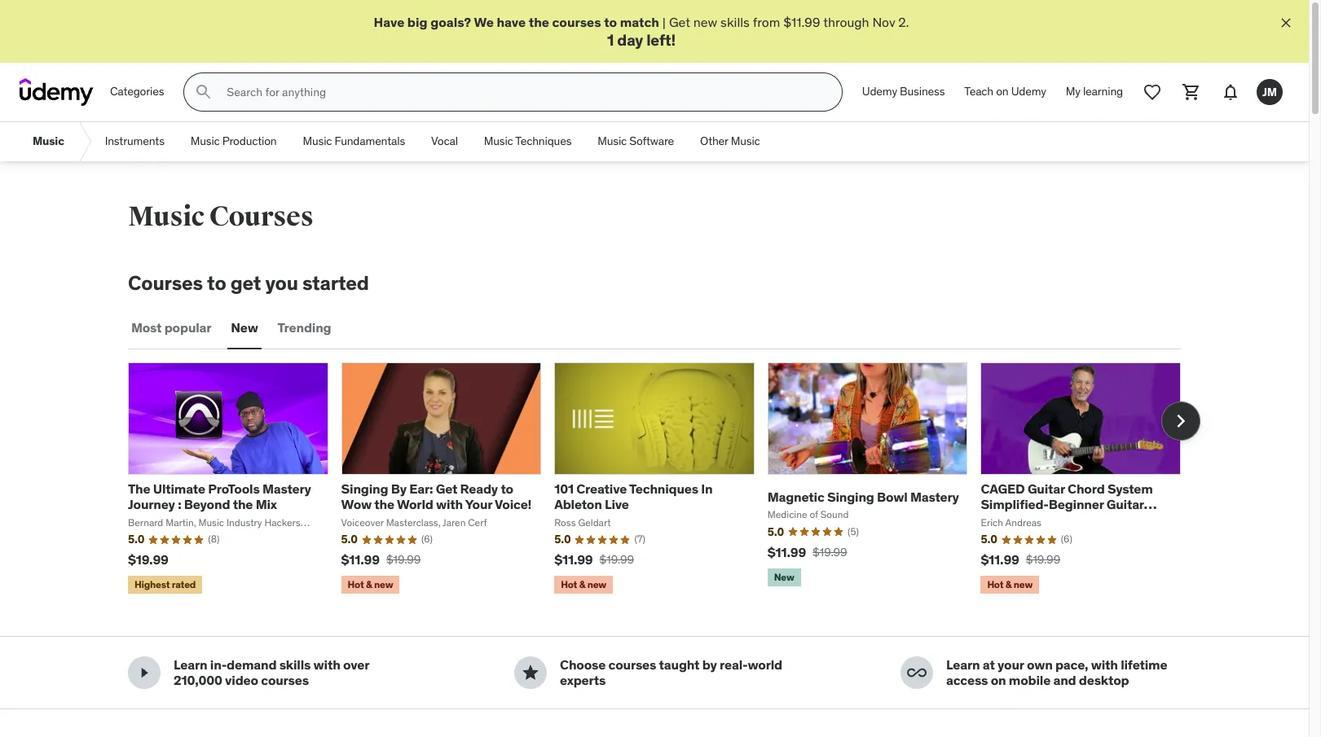 Task type: locate. For each thing, give the bounding box(es) containing it.
1 horizontal spatial the
[[374, 497, 394, 513]]

courses inside "learn in-demand skills with over 210,000 video courses"
[[261, 673, 309, 689]]

0 vertical spatial get
[[669, 14, 690, 30]]

2 horizontal spatial courses
[[608, 657, 656, 673]]

mastery for the ultimate protools mastery journey : beyond the mix
[[262, 481, 311, 497]]

0 horizontal spatial learn
[[174, 657, 207, 673]]

ready
[[460, 481, 498, 497]]

shopping cart with 0 items image
[[1182, 82, 1201, 102]]

desktop
[[1079, 673, 1129, 689]]

0 horizontal spatial with
[[313, 657, 340, 673]]

0 horizontal spatial the
[[233, 497, 253, 513]]

the right the wow
[[374, 497, 394, 513]]

the right have
[[529, 14, 549, 30]]

1 horizontal spatial mastery
[[910, 489, 959, 505]]

other music
[[700, 134, 760, 149]]

medium image
[[134, 664, 154, 683], [521, 664, 540, 683], [907, 664, 927, 683]]

skills right new
[[721, 14, 750, 30]]

magnetic
[[768, 489, 824, 505]]

learn left in-
[[174, 657, 207, 673]]

skills inside have big goals? we have the courses to match | get new skills from $11.99 through nov 2. 1 day left!
[[721, 14, 750, 30]]

0 horizontal spatial guitar
[[1028, 481, 1065, 497]]

0 horizontal spatial singing
[[341, 481, 388, 497]]

0 horizontal spatial skills
[[279, 657, 311, 673]]

mastery
[[262, 481, 311, 497], [910, 489, 959, 505]]

to right ready
[[501, 481, 513, 497]]

by
[[391, 481, 407, 497]]

most
[[131, 320, 162, 336]]

1 horizontal spatial courses
[[552, 14, 601, 30]]

3 medium image from the left
[[907, 664, 927, 683]]

0 vertical spatial skills
[[721, 14, 750, 30]]

courses up courses to get you started
[[209, 200, 313, 234]]

music for music software
[[598, 134, 627, 149]]

learn for learn in-demand skills with over 210,000 video courses
[[174, 657, 207, 673]]

live
[[605, 497, 629, 513]]

have big goals? we have the courses to match | get new skills from $11.99 through nov 2. 1 day left!
[[374, 14, 909, 50]]

0 horizontal spatial courses
[[128, 271, 203, 296]]

get right ear:
[[436, 481, 457, 497]]

1 horizontal spatial with
[[436, 497, 463, 513]]

singing left 'by'
[[341, 481, 388, 497]]

world
[[397, 497, 433, 513]]

0 horizontal spatial to
[[207, 271, 226, 296]]

own
[[1027, 657, 1053, 673]]

1 horizontal spatial courses
[[209, 200, 313, 234]]

journey
[[128, 497, 175, 513]]

1 horizontal spatial to
[[501, 481, 513, 497]]

1 horizontal spatial singing
[[827, 489, 874, 505]]

0 horizontal spatial udemy
[[862, 84, 897, 99]]

1 vertical spatial to
[[207, 271, 226, 296]]

1 horizontal spatial techniques
[[629, 481, 698, 497]]

1 horizontal spatial skills
[[721, 14, 750, 30]]

mix
[[256, 497, 277, 513]]

learn
[[174, 657, 207, 673], [946, 657, 980, 673]]

1 vertical spatial courses
[[128, 271, 203, 296]]

1 horizontal spatial medium image
[[521, 664, 540, 683]]

2 horizontal spatial medium image
[[907, 664, 927, 683]]

0 horizontal spatial techniques
[[515, 134, 572, 149]]

music for music techniques
[[484, 134, 513, 149]]

skills right demand
[[279, 657, 311, 673]]

get right | at the right top
[[669, 14, 690, 30]]

techniques left in
[[629, 481, 698, 497]]

101 creative techniques in ableton live link
[[554, 481, 713, 513]]

the inside singing by ear: get ready to wow the world with your voice!
[[374, 497, 394, 513]]

singing
[[341, 481, 388, 497], [827, 489, 874, 505]]

mastery inside the ultimate protools mastery journey : beyond the mix
[[262, 481, 311, 497]]

udemy left the business
[[862, 84, 897, 99]]

caged guitar chord system simplified-beginner guitar lessons link
[[981, 481, 1157, 529]]

most popular
[[131, 320, 211, 336]]

wow
[[341, 497, 372, 513]]

learn inside learn at your own pace, with lifetime access on mobile and desktop
[[946, 657, 980, 673]]

0 horizontal spatial get
[[436, 481, 457, 497]]

0 horizontal spatial medium image
[[134, 664, 154, 683]]

vocal link
[[418, 122, 471, 162]]

video
[[225, 673, 258, 689]]

other
[[700, 134, 728, 149]]

categories
[[110, 84, 164, 99]]

medium image left experts
[[521, 664, 540, 683]]

my learning link
[[1056, 73, 1133, 112]]

medium image left access
[[907, 664, 927, 683]]

teach on udemy link
[[955, 73, 1056, 112]]

1 vertical spatial skills
[[279, 657, 311, 673]]

get inside have big goals? we have the courses to match | get new skills from $11.99 through nov 2. 1 day left!
[[669, 14, 690, 30]]

to left get
[[207, 271, 226, 296]]

$11.99
[[783, 14, 820, 30]]

to
[[604, 14, 617, 30], [207, 271, 226, 296], [501, 481, 513, 497]]

other music link
[[687, 122, 773, 162]]

0 vertical spatial to
[[604, 14, 617, 30]]

with right pace, on the right of the page
[[1091, 657, 1118, 673]]

demand
[[227, 657, 277, 673]]

music left software
[[598, 134, 627, 149]]

jm
[[1262, 85, 1277, 99]]

get
[[230, 271, 261, 296]]

caged guitar chord system simplified-beginner guitar lessons
[[981, 481, 1153, 529]]

guitar
[[1028, 481, 1065, 497], [1107, 497, 1144, 513]]

1 horizontal spatial learn
[[946, 657, 980, 673]]

courses up most popular
[[128, 271, 203, 296]]

mobile
[[1009, 673, 1051, 689]]

taught
[[659, 657, 700, 673]]

vocal
[[431, 134, 458, 149]]

1 learn from the left
[[174, 657, 207, 673]]

learn in-demand skills with over 210,000 video courses
[[174, 657, 369, 689]]

0 horizontal spatial mastery
[[262, 481, 311, 497]]

on inside learn at your own pace, with lifetime access on mobile and desktop
[[991, 673, 1006, 689]]

with left the over on the left of the page
[[313, 657, 340, 673]]

0 vertical spatial courses
[[209, 200, 313, 234]]

the left mix
[[233, 497, 253, 513]]

music production link
[[177, 122, 290, 162]]

music right other
[[731, 134, 760, 149]]

beyond
[[184, 497, 230, 513]]

music right vocal
[[484, 134, 513, 149]]

2 vertical spatial to
[[501, 481, 513, 497]]

music left production
[[191, 134, 220, 149]]

close image
[[1278, 15, 1294, 31]]

singing by ear: get ready to wow the world with your voice!
[[341, 481, 532, 513]]

on left mobile
[[991, 673, 1006, 689]]

1 horizontal spatial udemy
[[1011, 84, 1046, 99]]

music down instruments link
[[128, 200, 204, 234]]

2 horizontal spatial to
[[604, 14, 617, 30]]

to up 1 at the left top of the page
[[604, 14, 617, 30]]

skills inside "learn in-demand skills with over 210,000 video courses"
[[279, 657, 311, 673]]

music left arrow pointing to subcategory menu links image
[[33, 134, 64, 149]]

music techniques link
[[471, 122, 585, 162]]

with inside "learn in-demand skills with over 210,000 video courses"
[[313, 657, 340, 673]]

at
[[983, 657, 995, 673]]

singing left bowl
[[827, 489, 874, 505]]

wishlist image
[[1143, 82, 1162, 102]]

techniques down search for anything text box
[[515, 134, 572, 149]]

with left your
[[436, 497, 463, 513]]

guitar right chord
[[1107, 497, 1144, 513]]

magnetic singing bowl mastery link
[[768, 489, 959, 505]]

udemy left my
[[1011, 84, 1046, 99]]

music techniques
[[484, 134, 572, 149]]

match
[[620, 14, 659, 30]]

udemy business
[[862, 84, 945, 99]]

0 vertical spatial on
[[996, 84, 1009, 99]]

courses
[[209, 200, 313, 234], [128, 271, 203, 296]]

1 horizontal spatial get
[[669, 14, 690, 30]]

the for singing by ear: get ready to wow the world with your voice!
[[374, 497, 394, 513]]

1 horizontal spatial guitar
[[1107, 497, 1144, 513]]

medium image for learn at your own pace, with lifetime access on mobile and desktop
[[907, 664, 927, 683]]

my
[[1066, 84, 1080, 99]]

to inside have big goals? we have the courses to match | get new skills from $11.99 through nov 2. 1 day left!
[[604, 14, 617, 30]]

day
[[617, 30, 643, 50]]

music production
[[191, 134, 277, 149]]

carousel element
[[128, 363, 1200, 598]]

courses left match
[[552, 14, 601, 30]]

courses left taught
[[608, 657, 656, 673]]

2 medium image from the left
[[521, 664, 540, 683]]

on right teach on the right top of the page
[[996, 84, 1009, 99]]

learn inside "learn in-demand skills with over 210,000 video courses"
[[174, 657, 207, 673]]

the
[[529, 14, 549, 30], [233, 497, 253, 513], [374, 497, 394, 513]]

with
[[436, 497, 463, 513], [313, 657, 340, 673], [1091, 657, 1118, 673]]

you
[[265, 271, 298, 296]]

lifetime
[[1121, 657, 1167, 673]]

1 vertical spatial get
[[436, 481, 457, 497]]

the inside the ultimate protools mastery journey : beyond the mix
[[233, 497, 253, 513]]

udemy image
[[20, 78, 94, 106]]

learn left at
[[946, 657, 980, 673]]

mastery right bowl
[[910, 489, 959, 505]]

2 learn from the left
[[946, 657, 980, 673]]

get
[[669, 14, 690, 30], [436, 481, 457, 497]]

1 vertical spatial on
[[991, 673, 1006, 689]]

music
[[33, 134, 64, 149], [191, 134, 220, 149], [303, 134, 332, 149], [484, 134, 513, 149], [598, 134, 627, 149], [731, 134, 760, 149], [128, 200, 204, 234]]

voice!
[[495, 497, 532, 513]]

0 horizontal spatial courses
[[261, 673, 309, 689]]

1 medium image from the left
[[134, 664, 154, 683]]

2.
[[898, 14, 909, 30]]

medium image for learn in-demand skills with over 210,000 video courses
[[134, 664, 154, 683]]

guitar left chord
[[1028, 481, 1065, 497]]

music for music fundamentals
[[303, 134, 332, 149]]

2 horizontal spatial the
[[529, 14, 549, 30]]

mastery right 'protools'
[[262, 481, 311, 497]]

simplified-
[[981, 497, 1049, 513]]

1
[[607, 30, 614, 50]]

on
[[996, 84, 1009, 99], [991, 673, 1006, 689]]

1 vertical spatial techniques
[[629, 481, 698, 497]]

by
[[702, 657, 717, 673]]

2 horizontal spatial with
[[1091, 657, 1118, 673]]

medium image left 210,000
[[134, 664, 154, 683]]

courses inside have big goals? we have the courses to match | get new skills from $11.99 through nov 2. 1 day left!
[[552, 14, 601, 30]]

courses right video
[[261, 673, 309, 689]]

the
[[128, 481, 150, 497]]

music left fundamentals
[[303, 134, 332, 149]]



Task type: vqa. For each thing, say whether or not it's contained in the screenshot.
Have big goals? We have the courses to match | Get new skills from $11.99 through Nov 2. 1 day left!
yes



Task type: describe. For each thing, give the bounding box(es) containing it.
music for music courses
[[128, 200, 204, 234]]

we
[[474, 14, 494, 30]]

music software
[[598, 134, 674, 149]]

software
[[629, 134, 674, 149]]

the for the ultimate protools mastery journey : beyond the mix
[[233, 497, 253, 513]]

new
[[231, 320, 258, 336]]

the ultimate protools mastery journey : beyond the mix link
[[128, 481, 311, 513]]

your
[[998, 657, 1024, 673]]

new
[[693, 14, 717, 30]]

learn for learn at your own pace, with lifetime access on mobile and desktop
[[946, 657, 980, 673]]

to inside singing by ear: get ready to wow the world with your voice!
[[501, 481, 513, 497]]

ultimate
[[153, 481, 205, 497]]

ear:
[[409, 481, 433, 497]]

have
[[497, 14, 526, 30]]

choose courses taught by real-world experts
[[560, 657, 782, 689]]

teach
[[964, 84, 993, 99]]

notifications image
[[1221, 82, 1240, 102]]

access
[[946, 673, 988, 689]]

0 vertical spatial techniques
[[515, 134, 572, 149]]

techniques inside 101 creative techniques in ableton live
[[629, 481, 698, 497]]

101 creative techniques in ableton live
[[554, 481, 713, 513]]

system
[[1107, 481, 1153, 497]]

singing by ear: get ready to wow the world with your voice! link
[[341, 481, 532, 513]]

pace,
[[1055, 657, 1088, 673]]

medium image for choose courses taught by real-world experts
[[521, 664, 540, 683]]

and
[[1053, 673, 1076, 689]]

learn at your own pace, with lifetime access on mobile and desktop
[[946, 657, 1167, 689]]

real-
[[720, 657, 748, 673]]

caged
[[981, 481, 1025, 497]]

next image
[[1168, 408, 1194, 434]]

have
[[374, 14, 404, 30]]

:
[[178, 497, 181, 513]]

started
[[302, 271, 369, 296]]

music for music production
[[191, 134, 220, 149]]

beginner
[[1049, 497, 1104, 513]]

music courses
[[128, 200, 313, 234]]

fundamentals
[[335, 134, 405, 149]]

2 udemy from the left
[[1011, 84, 1046, 99]]

teach on udemy
[[964, 84, 1046, 99]]

courses to get you started
[[128, 271, 369, 296]]

world
[[748, 657, 782, 673]]

in-
[[210, 657, 227, 673]]

learning
[[1083, 84, 1123, 99]]

1 udemy from the left
[[862, 84, 897, 99]]

goals?
[[430, 14, 471, 30]]

210,000
[[174, 673, 222, 689]]

your
[[465, 497, 492, 513]]

arrow pointing to subcategory menu links image
[[77, 122, 92, 162]]

my learning
[[1066, 84, 1123, 99]]

|
[[662, 14, 666, 30]]

lessons
[[981, 512, 1030, 529]]

trending button
[[274, 309, 335, 348]]

submit search image
[[194, 82, 214, 102]]

with inside singing by ear: get ready to wow the world with your voice!
[[436, 497, 463, 513]]

protools
[[208, 481, 260, 497]]

chord
[[1068, 481, 1105, 497]]

courses inside "choose courses taught by real-world experts"
[[608, 657, 656, 673]]

creative
[[576, 481, 627, 497]]

left!
[[646, 30, 676, 50]]

popular
[[164, 320, 211, 336]]

get inside singing by ear: get ready to wow the world with your voice!
[[436, 481, 457, 497]]

instruments link
[[92, 122, 177, 162]]

on inside teach on udemy link
[[996, 84, 1009, 99]]

from
[[753, 14, 780, 30]]

the ultimate protools mastery journey : beyond the mix
[[128, 481, 311, 513]]

through
[[823, 14, 869, 30]]

big
[[407, 14, 428, 30]]

choose
[[560, 657, 606, 673]]

categories button
[[100, 73, 174, 112]]

Search for anything text field
[[224, 78, 822, 106]]

over
[[343, 657, 369, 673]]

most popular button
[[128, 309, 215, 348]]

bowl
[[877, 489, 908, 505]]

magnetic singing bowl mastery
[[768, 489, 959, 505]]

ableton
[[554, 497, 602, 513]]

in
[[701, 481, 713, 497]]

nov
[[872, 14, 895, 30]]

mastery for magnetic singing bowl mastery
[[910, 489, 959, 505]]

music software link
[[585, 122, 687, 162]]

music link
[[20, 122, 77, 162]]

with inside learn at your own pace, with lifetime access on mobile and desktop
[[1091, 657, 1118, 673]]

new button
[[228, 309, 261, 348]]

jm link
[[1250, 73, 1289, 112]]

the inside have big goals? we have the courses to match | get new skills from $11.99 through nov 2. 1 day left!
[[529, 14, 549, 30]]

singing inside singing by ear: get ready to wow the world with your voice!
[[341, 481, 388, 497]]

101
[[554, 481, 574, 497]]



